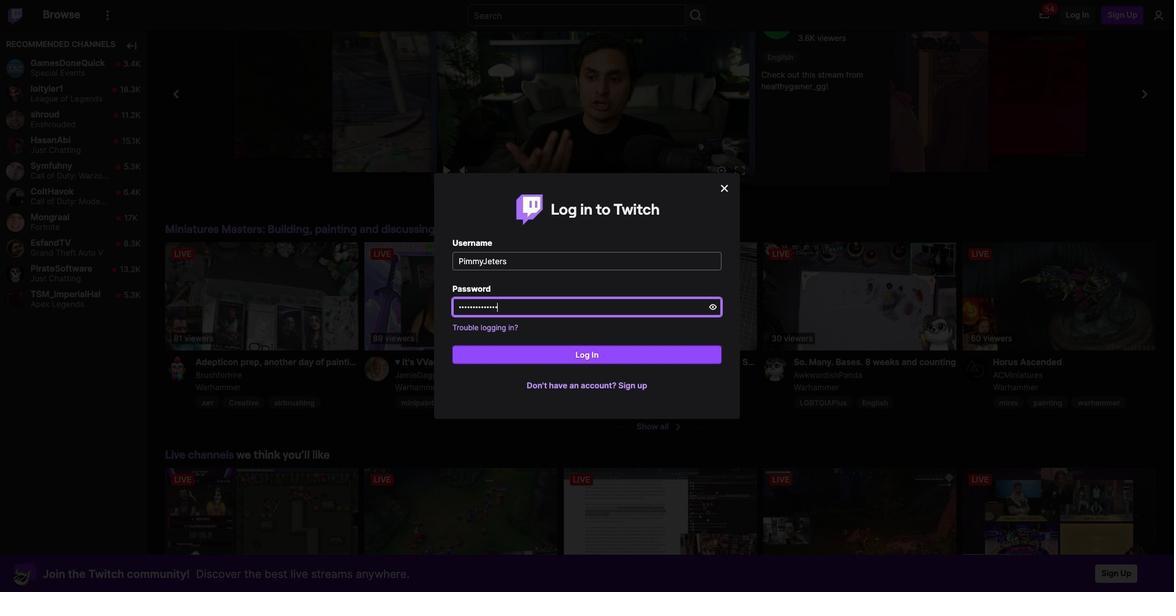 Task type: vqa. For each thing, say whether or not it's contained in the screenshot.
RPG corresponding to World of Warcraft
no



Task type: describe. For each thing, give the bounding box(es) containing it.
brushforhire image
[[165, 357, 190, 381]]

adepticon prep, another day of painting for a living, and random nonsense image
[[165, 242, 359, 351]]

horus ascended image
[[963, 242, 1156, 351]]

esfandtv image
[[6, 239, 24, 257]]

Search Input search field
[[468, 4, 686, 26]]

Enter your password password field
[[453, 298, 722, 316]]

show all element
[[637, 421, 669, 433]]

Enter your username text field
[[453, 252, 722, 271]]

♥ it's vvampire vvednesday! ♥ || closet vamp cosplay while i paint the newly turned from @wittlegoblin & @bssterrain || !patreon image
[[365, 242, 558, 351]]

symfuhny image
[[6, 162, 24, 180]]

shroud image
[[6, 110, 24, 129]]

streamer awards 💜 announcements 💛 @ferretsoftware !heartbound !website !vote !tts image
[[963, 468, 1156, 577]]

mongraal image
[[6, 213, 24, 232]]

🚨twitch revenue update + jon stewart back at daily show🚨newhampshire w for trump🚨meme review🚨tiktok watch🚨 fun reacts 🚨 image
[[564, 468, 757, 577]]

coolcat image
[[12, 562, 37, 586]]

so. many. bases. 8 weeks and counting image
[[764, 242, 957, 351]]

piratesoftware image
[[6, 265, 24, 283]]

colthavok image
[[6, 188, 24, 206]]

webway wednesday - 40k striking scorpions + viewers gallery !griffin !signum !discord image
[[564, 242, 757, 351]]



Task type: locate. For each thing, give the bounding box(es) containing it.
gamesdonequick image
[[6, 59, 24, 77]]

acminiatures image
[[963, 357, 987, 381]]

studioj7 image
[[564, 357, 589, 381]]

loltyler1 image
[[6, 85, 24, 103]]

awkwardishpanda image
[[764, 357, 788, 381]]

tsm_imperialhal image
[[6, 290, 24, 309]]

70/30 is back. sellout shroud is back!! reading all the subs and donations haha yup. image
[[764, 468, 957, 577]]

unstoppable freight train climb top ! path destruction chaos evil ! hero saved . me !! comic book character real life ! the great t1 !!! image
[[365, 468, 558, 577]]

recommended channels group
[[0, 31, 147, 312]]

jamiedaggers image
[[365, 357, 389, 381]]

rerun - awesome games done quick 2024 - see pinned message! image
[[165, 468, 359, 577]]

hasanabi image
[[6, 136, 24, 155]]



